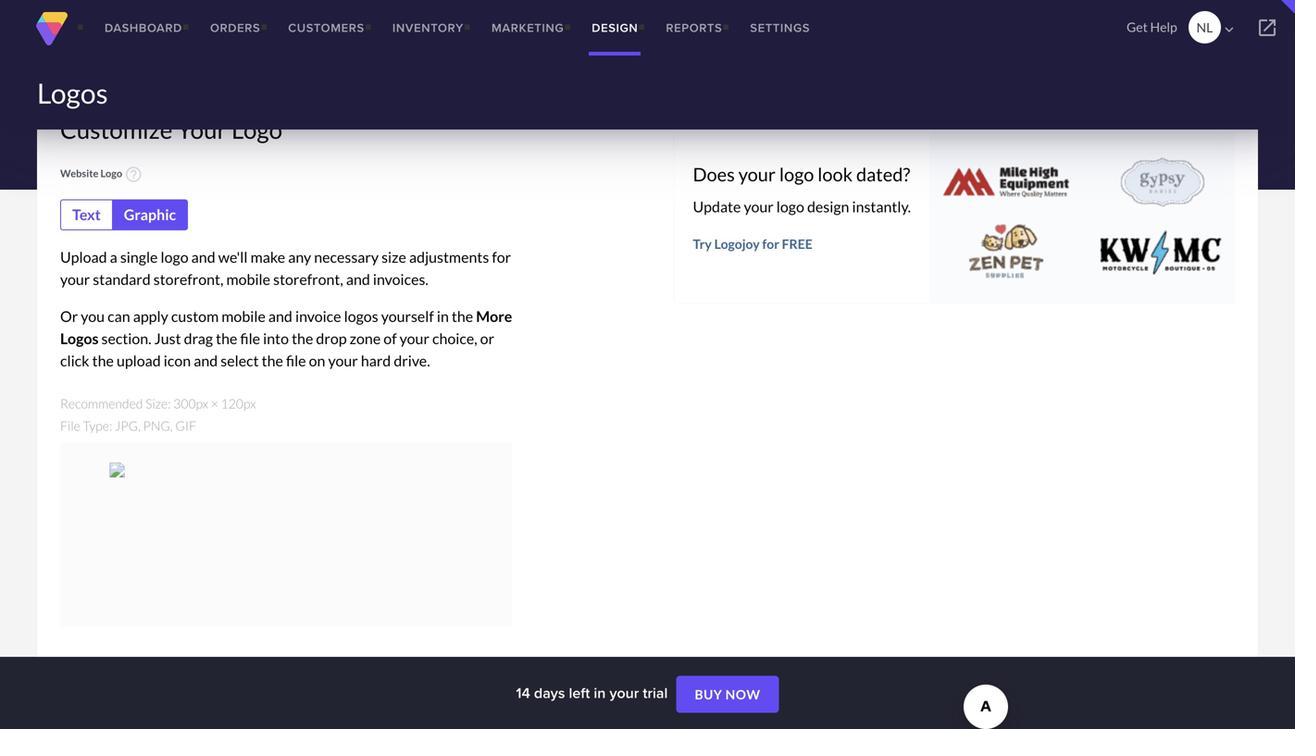Task type: locate. For each thing, give the bounding box(es) containing it.
file
[[240, 330, 260, 348], [286, 352, 306, 370]]

in up choice,
[[437, 308, 449, 326]]

jpg,
[[115, 418, 141, 434]]

hard
[[361, 352, 391, 370]]

get help
[[1127, 19, 1178, 35]]

drive.
[[394, 352, 430, 370]]

0 horizontal spatial in
[[437, 308, 449, 326]]

your down upload
[[60, 271, 90, 289]]

0 horizontal spatial logo
[[100, 167, 122, 180]]

1 horizontal spatial for
[[762, 236, 780, 252]]

mobile up the into
[[222, 308, 266, 326]]

gif
[[175, 418, 196, 434]]

1 horizontal spatial storefront,
[[273, 271, 343, 289]]

1 vertical spatial file
[[286, 352, 306, 370]]

or
[[60, 308, 78, 326]]

make
[[251, 248, 285, 266]]

and up the into
[[268, 308, 292, 326]]

reports
[[666, 19, 722, 37]]

0 horizontal spatial for
[[492, 248, 511, 266]]

logo
[[779, 163, 814, 186], [777, 198, 804, 216], [161, 248, 189, 266]]

logo left the help_outline
[[100, 167, 122, 180]]

upload
[[60, 248, 107, 266]]

nl 
[[1197, 19, 1238, 38]]

and down drag
[[194, 352, 218, 370]]

file
[[60, 418, 80, 434]]

select
[[221, 352, 259, 370]]

inventory
[[392, 19, 464, 37]]


[[1221, 21, 1238, 38]]

nl
[[1197, 19, 1213, 35]]

recommended size: 300px × 120px file type: jpg, png, gif
[[60, 396, 256, 434]]

and left we'll
[[191, 248, 215, 266]]

0 vertical spatial file
[[240, 330, 260, 348]]

logos
[[344, 308, 378, 326]]

necessary
[[314, 248, 379, 266]]

mobile inside upload a single logo and we'll make any necessary size adjustments for your standard storefront, mobile storefront, and invoices.
[[226, 271, 270, 289]]

text
[[72, 206, 101, 224]]

instantly.
[[852, 198, 911, 216]]

for right 'adjustments'
[[492, 248, 511, 266]]

your
[[739, 163, 776, 186], [744, 198, 774, 216], [60, 271, 90, 289], [400, 330, 430, 348], [328, 352, 358, 370], [610, 682, 639, 704]]

yourself
[[381, 308, 434, 326]]

logos
[[37, 76, 108, 110], [60, 330, 99, 348]]

0 vertical spatial logo
[[779, 163, 814, 186]]

the right the into
[[292, 330, 313, 348]]

and
[[191, 248, 215, 266], [346, 271, 370, 289], [268, 308, 292, 326], [194, 352, 218, 370]]

for
[[762, 236, 780, 252], [492, 248, 511, 266]]

click
[[60, 352, 89, 370]]

try logojoy for free
[[693, 236, 813, 252]]

logo
[[232, 115, 283, 144], [100, 167, 122, 180]]

mobile down we'll
[[226, 271, 270, 289]]

logo right your
[[232, 115, 283, 144]]

for left free
[[762, 236, 780, 252]]

section.
[[101, 330, 151, 348]]

design
[[592, 19, 638, 37]]

dashboard link
[[91, 0, 196, 56]]

file up select on the left of the page
[[240, 330, 260, 348]]

2 vertical spatial logo
[[161, 248, 189, 266]]

logo up update your logo design instantly.
[[779, 163, 814, 186]]

1 vertical spatial logo
[[100, 167, 122, 180]]

orders
[[210, 19, 260, 37]]

invoices.
[[373, 271, 428, 289]]

graphic
[[124, 206, 176, 224]]

in right the left
[[594, 682, 606, 704]]

you
[[81, 308, 105, 326]]

1 vertical spatial logos
[[60, 330, 99, 348]]

mobile
[[226, 271, 270, 289], [222, 308, 266, 326]]

1 vertical spatial logo
[[777, 198, 804, 216]]

website
[[60, 167, 98, 180]]

free
[[782, 236, 813, 252]]

0 vertical spatial logo
[[232, 115, 283, 144]]

standard
[[93, 271, 151, 289]]

120px
[[221, 396, 256, 412]]

and inside 'section. just drag the file into the drop zone of your choice, or click the upload icon and select the file on your hard drive.'
[[194, 352, 218, 370]]

single
[[120, 248, 158, 266]]

storefront,
[[153, 271, 224, 289], [273, 271, 343, 289]]

custom
[[171, 308, 219, 326]]

logo down does your logo look dated?
[[777, 198, 804, 216]]

file left the on on the left of the page
[[286, 352, 306, 370]]

in
[[437, 308, 449, 326], [594, 682, 606, 704]]

more
[[476, 308, 512, 326]]

2 storefront, from the left
[[273, 271, 343, 289]]

storefront, down any
[[273, 271, 343, 289]]

logo for look
[[779, 163, 814, 186]]

14 days left in your trial
[[516, 682, 672, 704]]

your right does
[[739, 163, 776, 186]]

graphic link
[[112, 200, 188, 230]]

upload a single logo and we'll make any necessary size adjustments for your standard storefront, mobile storefront, and invoices.
[[60, 248, 511, 289]]

0 vertical spatial mobile
[[226, 271, 270, 289]]


[[1256, 17, 1279, 39]]

and down necessary
[[346, 271, 370, 289]]

1 storefront, from the left
[[153, 271, 224, 289]]

0 horizontal spatial storefront,
[[153, 271, 224, 289]]

logo for design
[[777, 198, 804, 216]]

logo right single
[[161, 248, 189, 266]]

storefront, up custom
[[153, 271, 224, 289]]

0 vertical spatial logos
[[37, 76, 108, 110]]

1 horizontal spatial in
[[594, 682, 606, 704]]

logos up the customize at left
[[37, 76, 108, 110]]

300px
[[173, 396, 208, 412]]

logos up click
[[60, 330, 99, 348]]

trial
[[643, 682, 668, 704]]

your inside upload a single logo and we'll make any necessary size adjustments for your standard storefront, mobile storefront, and invoices.
[[60, 271, 90, 289]]

or
[[480, 330, 494, 348]]

the right click
[[92, 352, 114, 370]]

does your logo look dated?
[[693, 163, 910, 186]]

website logo help_outline
[[60, 165, 143, 184]]



Task type: vqa. For each thing, say whether or not it's contained in the screenshot.
01/01/1900 11:59PM
no



Task type: describe. For each thing, give the bounding box(es) containing it.
try
[[693, 236, 712, 252]]

1 horizontal spatial file
[[286, 352, 306, 370]]

any
[[288, 248, 311, 266]]

your
[[177, 115, 227, 144]]

14
[[516, 682, 530, 704]]

marketing
[[492, 19, 564, 37]]

get
[[1127, 19, 1148, 35]]

settings
[[750, 19, 810, 37]]

on
[[309, 352, 325, 370]]

customize
[[60, 115, 173, 144]]

can
[[108, 308, 130, 326]]

update
[[693, 198, 741, 216]]

customers
[[288, 19, 365, 37]]

more logos
[[60, 308, 512, 348]]

does
[[693, 163, 735, 186]]

×
[[211, 396, 218, 412]]

of
[[384, 330, 397, 348]]

apply
[[133, 308, 168, 326]]

size
[[382, 248, 406, 266]]

upload
[[117, 352, 161, 370]]

buy
[[695, 687, 723, 703]]

png,
[[143, 418, 173, 434]]

now
[[726, 687, 761, 703]]

help_outline
[[124, 165, 143, 184]]

text link
[[60, 200, 112, 230]]

buy now link
[[676, 676, 779, 714]]

1 horizontal spatial logo
[[232, 115, 283, 144]]

days
[[534, 682, 565, 704]]

1 vertical spatial in
[[594, 682, 606, 704]]

recommended
[[60, 396, 143, 412]]

drop
[[316, 330, 347, 348]]

your down drop
[[328, 352, 358, 370]]

the up choice,
[[452, 308, 473, 326]]

left
[[569, 682, 590, 704]]

look
[[818, 163, 853, 186]]

logo inside upload a single logo and we'll make any necessary size adjustments for your standard storefront, mobile storefront, and invoices.
[[161, 248, 189, 266]]

section. just drag the file into the drop zone of your choice, or click the upload icon and select the file on your hard drive.
[[60, 330, 494, 370]]

logojoy
[[714, 236, 760, 252]]

into
[[263, 330, 289, 348]]

buy now
[[695, 687, 761, 703]]

help
[[1150, 19, 1178, 35]]

we'll
[[218, 248, 248, 266]]

try logojoy for free link
[[693, 233, 911, 255]]

logos inside the 'more logos'
[[60, 330, 99, 348]]

customize your logo
[[60, 115, 283, 144]]

invoice
[[295, 308, 341, 326]]

for inside upload a single logo and we'll make any necessary size adjustments for your standard storefront, mobile storefront, and invoices.
[[492, 248, 511, 266]]

 link
[[1240, 0, 1295, 56]]

dated?
[[856, 163, 910, 186]]

adjustments
[[409, 248, 489, 266]]

zone
[[350, 330, 381, 348]]

1 vertical spatial mobile
[[222, 308, 266, 326]]

update your logo design instantly.
[[693, 198, 911, 216]]

icon
[[164, 352, 191, 370]]

just
[[154, 330, 181, 348]]

dashboard
[[105, 19, 182, 37]]

type:
[[83, 418, 112, 434]]

your left trial
[[610, 682, 639, 704]]

a
[[110, 248, 117, 266]]

drag
[[184, 330, 213, 348]]

size:
[[145, 396, 171, 412]]

design
[[807, 198, 849, 216]]

0 horizontal spatial file
[[240, 330, 260, 348]]

or you can apply custom mobile and invoice logos yourself in the
[[60, 308, 476, 326]]

the up select on the left of the page
[[216, 330, 237, 348]]

the down the into
[[262, 352, 283, 370]]

choice,
[[432, 330, 477, 348]]

your up try logojoy for free
[[744, 198, 774, 216]]

logo inside website logo help_outline
[[100, 167, 122, 180]]

your up drive.
[[400, 330, 430, 348]]

0 vertical spatial in
[[437, 308, 449, 326]]



